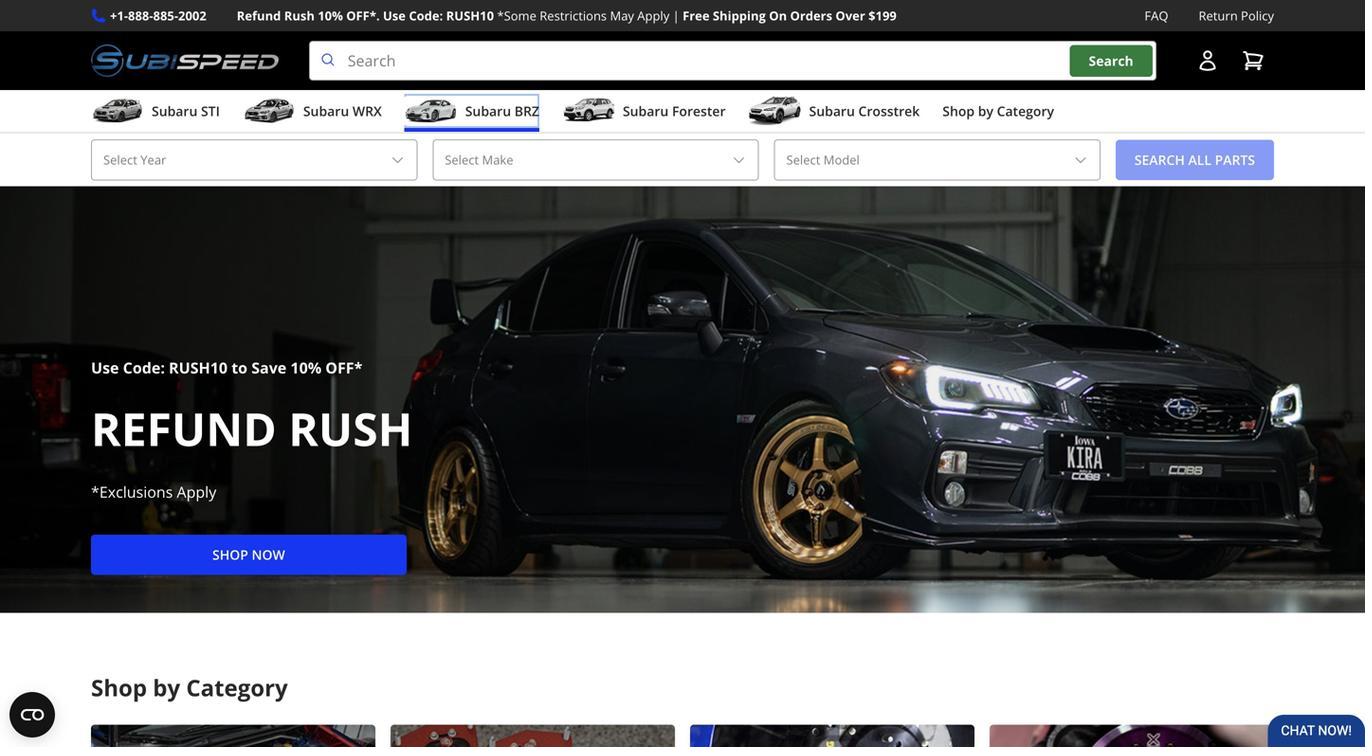 Task type: locate. For each thing, give the bounding box(es) containing it.
apply
[[638, 7, 670, 24], [177, 482, 216, 502]]

subaru for subaru brz
[[466, 102, 511, 120]]

by
[[979, 102, 994, 120], [153, 673, 180, 703]]

refund rush 10% off*. use code: rush10 *some restrictions may apply | free shipping on orders over $199
[[237, 7, 897, 24]]

apply left |
[[638, 7, 670, 24]]

a subaru wrx thumbnail image image
[[243, 97, 296, 125]]

0 vertical spatial by
[[979, 102, 994, 120]]

subaru forester button
[[562, 94, 726, 132]]

by up engine image
[[153, 673, 180, 703]]

0 horizontal spatial code:
[[123, 357, 165, 378]]

subaru wrx
[[303, 102, 382, 120]]

search
[[1090, 52, 1134, 70]]

$199
[[869, 7, 897, 24]]

a subaru crosstrek thumbnail image image
[[749, 97, 802, 125]]

2 subaru from the left
[[303, 102, 349, 120]]

0 vertical spatial apply
[[638, 7, 670, 24]]

shop by category up engine image
[[91, 673, 288, 703]]

a subaru forester thumbnail image image
[[562, 97, 616, 125]]

1 vertical spatial rush10
[[169, 357, 228, 378]]

subaru left 'wrx'
[[303, 102, 349, 120]]

0 horizontal spatial category
[[186, 673, 288, 703]]

button image
[[1197, 49, 1220, 72]]

orders
[[791, 7, 833, 24]]

5 subaru from the left
[[810, 102, 855, 120]]

10% right rush in the left top of the page
[[318, 7, 343, 24]]

subaru for subaru forester
[[623, 102, 669, 120]]

category
[[997, 102, 1055, 120], [186, 673, 288, 703]]

1 vertical spatial shop
[[91, 673, 147, 703]]

subaru sti
[[152, 102, 220, 120]]

shop by category up select model "button"
[[943, 102, 1055, 120]]

0 vertical spatial rush10
[[446, 7, 494, 24]]

885-
[[153, 7, 178, 24]]

0 horizontal spatial by
[[153, 673, 180, 703]]

1 vertical spatial code:
[[123, 357, 165, 378]]

1 horizontal spatial code:
[[409, 7, 443, 24]]

+1-888-885-2002
[[110, 7, 207, 24]]

subaru left brz
[[466, 102, 511, 120]]

1 vertical spatial category
[[186, 673, 288, 703]]

3 subaru from the left
[[466, 102, 511, 120]]

select make image
[[732, 153, 747, 168]]

rush10
[[446, 7, 494, 24], [169, 357, 228, 378]]

0 vertical spatial shop by category
[[943, 102, 1055, 120]]

rush10 left to
[[169, 357, 228, 378]]

10%
[[318, 7, 343, 24], [291, 357, 322, 378]]

return policy link
[[1199, 6, 1275, 26]]

code: right off*.
[[409, 7, 443, 24]]

sti
[[201, 102, 220, 120]]

subaru sti button
[[91, 94, 220, 132]]

+1-888-885-2002 link
[[110, 6, 207, 26]]

shop by category
[[943, 102, 1055, 120], [91, 673, 288, 703]]

1 vertical spatial use
[[91, 357, 119, 378]]

on
[[770, 7, 787, 24]]

subaru left 'forester'
[[623, 102, 669, 120]]

by up select model "button"
[[979, 102, 994, 120]]

suspension image
[[391, 725, 675, 747]]

restrictions
[[540, 7, 607, 24]]

shipping
[[713, 7, 766, 24]]

select model image
[[1074, 153, 1089, 168]]

*exclusions
[[91, 482, 173, 502]]

1 horizontal spatial by
[[979, 102, 994, 120]]

0 horizontal spatial use
[[91, 357, 119, 378]]

subaru
[[152, 102, 198, 120], [303, 102, 349, 120], [466, 102, 511, 120], [623, 102, 669, 120], [810, 102, 855, 120]]

open widget image
[[9, 692, 55, 738]]

1 vertical spatial shop by category
[[91, 673, 288, 703]]

faq
[[1145, 7, 1169, 24]]

0 vertical spatial use
[[383, 7, 406, 24]]

shop right open widget image
[[91, 673, 147, 703]]

use
[[383, 7, 406, 24], [91, 357, 119, 378]]

rush
[[289, 397, 413, 459]]

to
[[232, 357, 248, 378]]

may
[[610, 7, 635, 24]]

0 vertical spatial code:
[[409, 7, 443, 24]]

0 horizontal spatial rush10
[[169, 357, 228, 378]]

1 subaru from the left
[[152, 102, 198, 120]]

shop up select model "button"
[[943, 102, 975, 120]]

code: up the refund
[[123, 357, 165, 378]]

1 vertical spatial by
[[153, 673, 180, 703]]

0 vertical spatial shop
[[943, 102, 975, 120]]

1 horizontal spatial shop
[[943, 102, 975, 120]]

888-
[[128, 7, 153, 24]]

subaru for subaru crosstrek
[[810, 102, 855, 120]]

code:
[[409, 7, 443, 24], [123, 357, 165, 378]]

shop
[[943, 102, 975, 120], [91, 673, 147, 703]]

rush10 left *some
[[446, 7, 494, 24]]

subaru crosstrek
[[810, 102, 920, 120]]

subaru left sti
[[152, 102, 198, 120]]

1 horizontal spatial category
[[997, 102, 1055, 120]]

10% right save at the left of page
[[291, 357, 322, 378]]

subaru right a subaru crosstrek thumbnail image at top right
[[810, 102, 855, 120]]

1 horizontal spatial shop by category
[[943, 102, 1055, 120]]

0 horizontal spatial shop by category
[[91, 673, 288, 703]]

wrx
[[353, 102, 382, 120]]

use code: rush10 to save 10% off*
[[91, 357, 363, 378]]

subaru inside dropdown button
[[303, 102, 349, 120]]

brakes image
[[691, 725, 975, 747]]

*exclusions apply shop now
[[91, 482, 285, 564]]

forester
[[672, 102, 726, 120]]

brz
[[515, 102, 540, 120]]

1 vertical spatial apply
[[177, 482, 216, 502]]

return policy
[[1199, 7, 1275, 24]]

0 horizontal spatial apply
[[177, 482, 216, 502]]

refund
[[91, 397, 277, 459]]

4 subaru from the left
[[623, 102, 669, 120]]

1 horizontal spatial apply
[[638, 7, 670, 24]]

apply right *exclusions
[[177, 482, 216, 502]]

free
[[683, 7, 710, 24]]

0 vertical spatial category
[[997, 102, 1055, 120]]



Task type: vqa. For each thing, say whether or not it's contained in the screenshot.
the Subaru BRZ
yes



Task type: describe. For each thing, give the bounding box(es) containing it.
subaru brz
[[466, 102, 540, 120]]

subaru forester
[[623, 102, 726, 120]]

1 horizontal spatial use
[[383, 7, 406, 24]]

|
[[673, 7, 680, 24]]

Select Model button
[[775, 140, 1101, 181]]

refund
[[237, 7, 281, 24]]

subaru brz button
[[405, 94, 540, 132]]

subaru wrx button
[[243, 94, 382, 132]]

policy
[[1242, 7, 1275, 24]]

engine image
[[91, 725, 376, 747]]

select year image
[[390, 153, 405, 168]]

shop
[[213, 546, 248, 564]]

off*
[[326, 357, 363, 378]]

crosstrek
[[859, 102, 920, 120]]

2002
[[178, 7, 207, 24]]

shop by category button
[[943, 94, 1055, 132]]

subaru for subaru wrx
[[303, 102, 349, 120]]

a subaru brz thumbnail image image
[[405, 97, 458, 125]]

drivetrain image
[[990, 725, 1275, 747]]

subispeed logo image
[[91, 41, 279, 81]]

off*.
[[346, 7, 380, 24]]

a subaru sti thumbnail image image
[[91, 97, 144, 125]]

apply inside *exclusions apply shop now
[[177, 482, 216, 502]]

shop inside dropdown button
[[943, 102, 975, 120]]

faq link
[[1145, 6, 1169, 26]]

over
[[836, 7, 866, 24]]

save
[[252, 357, 287, 378]]

search input field
[[309, 41, 1157, 81]]

refund rush
[[91, 397, 413, 459]]

refund rush tax sale image
[[0, 186, 1366, 613]]

category inside dropdown button
[[997, 102, 1055, 120]]

search button
[[1071, 45, 1153, 77]]

1 vertical spatial 10%
[[291, 357, 322, 378]]

*some
[[497, 7, 537, 24]]

subaru for subaru sti
[[152, 102, 198, 120]]

Select Year button
[[91, 140, 418, 181]]

0 horizontal spatial shop
[[91, 673, 147, 703]]

return
[[1199, 7, 1239, 24]]

subaru crosstrek button
[[749, 94, 920, 132]]

shop now link
[[91, 535, 407, 575]]

rush
[[284, 7, 315, 24]]

Select Make button
[[433, 140, 759, 181]]

0 vertical spatial 10%
[[318, 7, 343, 24]]

by inside dropdown button
[[979, 102, 994, 120]]

now
[[252, 546, 285, 564]]

+1-
[[110, 7, 128, 24]]

1 horizontal spatial rush10
[[446, 7, 494, 24]]



